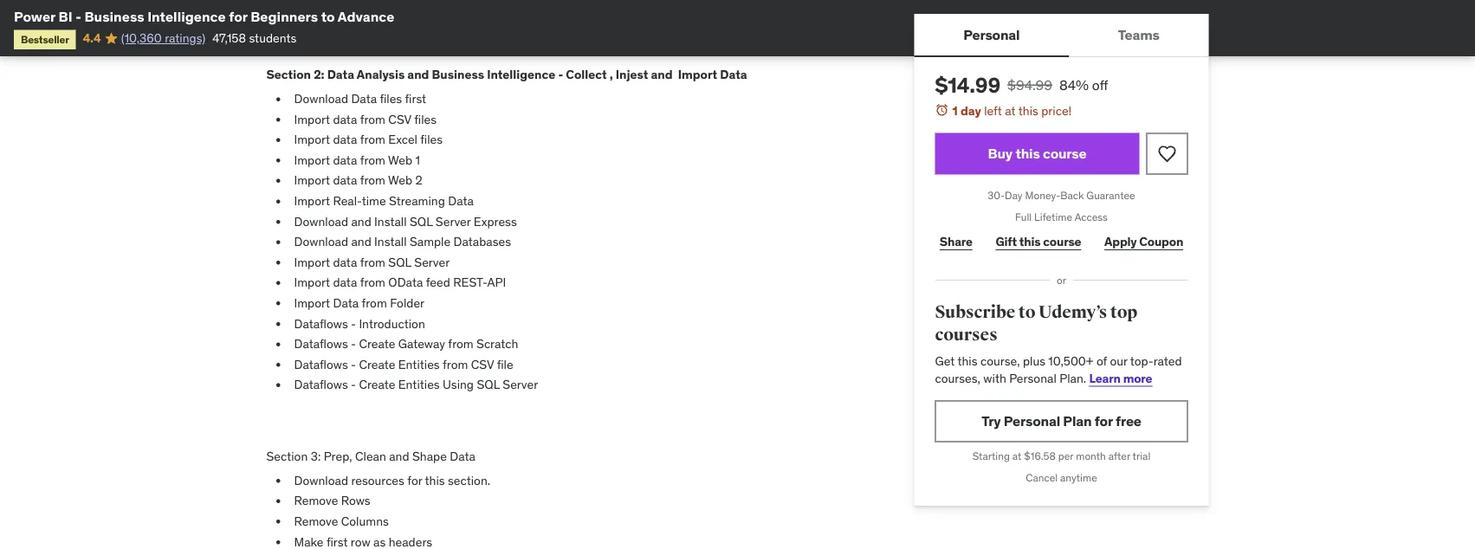 Task type: describe. For each thing, give the bounding box(es) containing it.
rated
[[1154, 353, 1183, 369]]

0 horizontal spatial for
[[229, 7, 248, 25]]

anytime
[[1061, 471, 1098, 485]]

using
[[443, 378, 474, 393]]

subscribe
[[936, 302, 1016, 323]]

per
[[1059, 450, 1074, 463]]

after
[[1109, 450, 1131, 463]]

3 download from the top
[[294, 234, 348, 250]]

course for gift this course
[[1044, 234, 1082, 249]]

to for how
[[321, 20, 332, 35]]

trial
[[1133, 450, 1151, 463]]

84%
[[1060, 76, 1089, 94]]

try personal plan for free
[[982, 412, 1142, 430]]

2 vertical spatial server
[[503, 378, 538, 393]]

5 data from the top
[[333, 255, 357, 270]]

learn more
[[1090, 370, 1153, 386]]

plan.
[[1060, 370, 1087, 386]]

access
[[1075, 211, 1108, 224]]

bestseller
[[21, 32, 69, 46]]

this for gift
[[1020, 234, 1041, 249]]

prep,
[[324, 449, 352, 465]]

3:
[[311, 449, 321, 465]]

3 dataflows from the top
[[294, 357, 348, 373]]

1 horizontal spatial csv
[[471, 357, 494, 373]]

1 entities from the top
[[398, 357, 440, 373]]

clean
[[355, 449, 386, 465]]

more
[[1124, 370, 1153, 386]]

guarantee
[[1087, 189, 1136, 202]]

30-day money-back guarantee full lifetime access
[[988, 189, 1136, 224]]

get this course, plus 10,500+ of our top-rated courses, with personal plan.
[[936, 353, 1183, 386]]

advance
[[338, 7, 395, 25]]

day
[[1005, 189, 1023, 202]]

courses
[[936, 324, 998, 345]]

1 vertical spatial sql
[[389, 255, 412, 270]]

0 vertical spatial files
[[380, 91, 402, 107]]

gift
[[996, 234, 1017, 249]]

course,
[[981, 353, 1021, 369]]

3 create from the top
[[359, 378, 396, 393]]

1 web from the top
[[388, 153, 413, 168]]

add to wishlist image
[[1157, 144, 1178, 164]]

4 dataflows from the top
[[294, 378, 348, 393]]

top-
[[1131, 353, 1154, 369]]

0 vertical spatial csv
[[389, 112, 412, 127]]

of
[[1097, 353, 1108, 369]]

$16.58
[[1025, 450, 1056, 463]]

express
[[474, 214, 517, 230]]

databases
[[454, 234, 511, 250]]

learn
[[1090, 370, 1121, 386]]

at inside the starting at $16.58 per month after trial cancel anytime
[[1013, 450, 1022, 463]]

this for buy
[[1016, 145, 1041, 162]]

teams button
[[1070, 14, 1209, 55]]

download resources for this section. remove rows remove columns
[[294, 473, 491, 530]]

api
[[488, 275, 506, 291]]

off
[[1093, 76, 1109, 94]]

gift this course
[[996, 234, 1082, 249]]

apply coupon button
[[1100, 225, 1189, 259]]

2 remove from the top
[[294, 514, 338, 530]]

2 create from the top
[[359, 357, 396, 373]]

free
[[1116, 412, 1142, 430]]

analysis
[[357, 67, 405, 83]]

3 data from the top
[[333, 153, 357, 168]]

2:
[[314, 67, 325, 83]]

2 entities from the top
[[398, 378, 440, 393]]

apply
[[1105, 234, 1138, 249]]

for inside "try personal plan for free" link
[[1095, 412, 1113, 430]]

share button
[[936, 225, 978, 259]]

$94.99
[[1008, 76, 1053, 94]]

month
[[1077, 450, 1107, 463]]

section for section 3: prep, clean and shape data
[[267, 449, 308, 465]]

section 2: data analysis and business intelligence - collect , injest and  import data download data files first import data from csv files import data from excel files import data from web 1 import data from web 2 import real-time streaming data download and install sql server express download and install sample databases import data from sql server import data from odata feed rest-api import data from folder dataflows - introduction dataflows - create gateway from scratch dataflows - create entities from csv file dataflows - create entities using sql server
[[267, 67, 748, 393]]

$14.99
[[936, 72, 1001, 98]]

2
[[416, 173, 423, 189]]

money-
[[1026, 189, 1061, 202]]

first
[[405, 91, 427, 107]]

section.
[[448, 473, 491, 489]]

price!
[[1042, 103, 1072, 118]]

$14.99 $94.99 84% off
[[936, 72, 1109, 98]]

personal button
[[915, 14, 1070, 55]]

1 install from the top
[[375, 214, 407, 230]]

how
[[294, 20, 319, 35]]

personal inside button
[[964, 25, 1020, 43]]

,
[[610, 67, 613, 83]]

4 data from the top
[[333, 173, 357, 189]]

students
[[249, 30, 297, 46]]

plus
[[1023, 353, 1046, 369]]

(10,360 ratings)
[[121, 30, 206, 46]]

back
[[1061, 189, 1085, 202]]

with
[[984, 370, 1007, 386]]

1 dataflows from the top
[[294, 316, 348, 332]]

our
[[1111, 353, 1128, 369]]



Task type: vqa. For each thing, say whether or not it's contained in the screenshot.
top way
no



Task type: locate. For each thing, give the bounding box(es) containing it.
course up back
[[1043, 145, 1087, 162]]

and
[[408, 67, 429, 83], [351, 214, 372, 230], [351, 234, 372, 250], [389, 449, 410, 465]]

1 vertical spatial business
[[432, 67, 485, 83]]

get
[[936, 353, 955, 369]]

server down sample on the left top of the page
[[415, 255, 450, 270]]

47,158
[[213, 30, 246, 46]]

1 vertical spatial server
[[415, 255, 450, 270]]

1 vertical spatial files
[[415, 112, 437, 127]]

2 vertical spatial create
[[359, 378, 396, 393]]

2 section from the top
[[267, 449, 308, 465]]

personal up '$14.99'
[[964, 25, 1020, 43]]

intelligence up ratings)
[[148, 7, 226, 25]]

take
[[335, 20, 359, 35]]

server down file in the left bottom of the page
[[503, 378, 538, 393]]

course for buy this course
[[1043, 145, 1087, 162]]

10,500+
[[1049, 353, 1094, 369]]

business inside section 2: data analysis and business intelligence - collect , injest and  import data download data files first import data from csv files import data from excel files import data from web 1 import data from web 2 import real-time streaming data download and install sql server express download and install sample databases import data from sql server import data from odata feed rest-api import data from folder dataflows - introduction dataflows - create gateway from scratch dataflows - create entities from csv file dataflows - create entities using sql server
[[432, 67, 485, 83]]

injest
[[616, 67, 649, 83]]

0 vertical spatial install
[[375, 214, 407, 230]]

for
[[229, 7, 248, 25], [1095, 412, 1113, 430], [408, 473, 422, 489]]

excel
[[389, 132, 418, 148]]

1 horizontal spatial 1
[[953, 103, 958, 118]]

resources
[[351, 473, 405, 489]]

section left the 2:
[[267, 67, 311, 83]]

coupon
[[1140, 234, 1184, 249]]

0 vertical spatial at
[[1006, 103, 1016, 118]]

4 download from the top
[[294, 473, 348, 489]]

download
[[294, 91, 348, 107], [294, 214, 348, 230], [294, 234, 348, 250], [294, 473, 348, 489]]

1 vertical spatial create
[[359, 357, 396, 373]]

to for subscribe
[[1019, 302, 1036, 323]]

2 web from the top
[[388, 173, 413, 189]]

entities down the gateway
[[398, 357, 440, 373]]

this right gift
[[1020, 234, 1041, 249]]

this inside get this course, plus 10,500+ of our top-rated courses, with personal plan.
[[958, 353, 978, 369]]

introduction
[[359, 316, 425, 332]]

top
[[1111, 302, 1138, 323]]

collect
[[566, 67, 607, 83]]

2 vertical spatial files
[[421, 132, 443, 148]]

ratings)
[[165, 30, 206, 46]]

real-
[[333, 194, 362, 209]]

sql up odata
[[389, 255, 412, 270]]

30-
[[988, 189, 1005, 202]]

1 vertical spatial install
[[375, 234, 407, 250]]

1 up 2
[[416, 153, 420, 168]]

0 vertical spatial section
[[267, 67, 311, 83]]

lifetime
[[1035, 211, 1073, 224]]

full
[[1016, 211, 1032, 224]]

intelligence inside section 2: data analysis and business intelligence - collect , injest and  import data download data files first import data from csv files import data from excel files import data from web 1 import data from web 2 import real-time streaming data download and install sql server express download and install sample databases import data from sql server import data from odata feed rest-api import data from folder dataflows - introduction dataflows - create gateway from scratch dataflows - create entities from csv file dataflows - create entities using sql server
[[487, 67, 556, 83]]

2 vertical spatial for
[[408, 473, 422, 489]]

section inside section 2: data analysis and business intelligence - collect , injest and  import data download data files first import data from csv files import data from excel files import data from web 1 import data from web 2 import real-time streaming data download and install sql server express download and install sample databases import data from sql server import data from odata feed rest-api import data from folder dataflows - introduction dataflows - create gateway from scratch dataflows - create entities from csv file dataflows - create entities using sql server
[[267, 67, 311, 83]]

business right analysis at top left
[[432, 67, 485, 83]]

1 right alarm icon
[[953, 103, 958, 118]]

install left sample on the left top of the page
[[375, 234, 407, 250]]

section for section 2: data analysis and business intelligence - collect , injest and  import data download data files first import data from csv files import data from excel files import data from web 1 import data from web 2 import real-time streaming data download and install sql server express download and install sample databases import data from sql server import data from odata feed rest-api import data from folder dataflows - introduction dataflows - create gateway from scratch dataflows - create entities from csv file dataflows - create entities using sql server
[[267, 67, 311, 83]]

power
[[14, 7, 55, 25]]

1 vertical spatial csv
[[471, 357, 494, 373]]

shape
[[412, 449, 447, 465]]

1 horizontal spatial business
[[432, 67, 485, 83]]

day
[[961, 103, 982, 118]]

try personal plan for free link
[[936, 401, 1189, 442]]

business up 4.4
[[84, 7, 144, 25]]

sql down file in the left bottom of the page
[[477, 378, 500, 393]]

1 horizontal spatial for
[[408, 473, 422, 489]]

time
[[362, 194, 386, 209]]

entities left the using
[[398, 378, 440, 393]]

1 vertical spatial remove
[[294, 514, 338, 530]]

try
[[982, 412, 1001, 430]]

gift this course link
[[992, 225, 1087, 259]]

udemy's
[[1039, 302, 1108, 323]]

47,158 students
[[213, 30, 297, 46]]

course down lifetime
[[1044, 234, 1082, 249]]

0 vertical spatial server
[[436, 214, 471, 230]]

install down time
[[375, 214, 407, 230]]

buy this course button
[[936, 133, 1140, 175]]

streaming
[[389, 194, 445, 209]]

1 vertical spatial at
[[1013, 450, 1022, 463]]

1 horizontal spatial intelligence
[[487, 67, 556, 83]]

section
[[267, 67, 311, 83], [267, 449, 308, 465]]

bi
[[59, 7, 73, 25]]

1 vertical spatial 1
[[416, 153, 420, 168]]

0 vertical spatial 1
[[953, 103, 958, 118]]

0 horizontal spatial 1
[[416, 153, 420, 168]]

or
[[1057, 274, 1067, 287]]

1 vertical spatial section
[[267, 449, 308, 465]]

0 vertical spatial entities
[[398, 357, 440, 373]]

0 vertical spatial create
[[359, 337, 396, 352]]

1 vertical spatial web
[[388, 173, 413, 189]]

course inside gift this course "link"
[[1044, 234, 1082, 249]]

buy
[[988, 145, 1013, 162]]

import
[[678, 67, 718, 83], [294, 112, 330, 127], [294, 132, 330, 148], [294, 153, 330, 168], [294, 173, 330, 189], [294, 194, 330, 209], [294, 255, 330, 270], [294, 275, 330, 291], [294, 296, 330, 311]]

1 section from the top
[[267, 67, 311, 83]]

2 install from the top
[[375, 234, 407, 250]]

this inside "link"
[[1020, 234, 1041, 249]]

to inside subscribe to udemy's top courses
[[1019, 302, 1036, 323]]

from
[[360, 112, 386, 127], [360, 132, 386, 148], [360, 153, 386, 168], [360, 173, 386, 189], [360, 255, 386, 270], [360, 275, 386, 291], [362, 296, 387, 311], [448, 337, 474, 352], [443, 357, 468, 373]]

for inside download resources for this section. remove rows remove columns
[[408, 473, 422, 489]]

1 remove from the top
[[294, 494, 338, 509]]

web left 2
[[388, 173, 413, 189]]

quizzes
[[382, 20, 423, 35]]

this inside download resources for this section. remove rows remove columns
[[425, 473, 445, 489]]

odata
[[389, 275, 423, 291]]

0 vertical spatial business
[[84, 7, 144, 25]]

1 download from the top
[[294, 91, 348, 107]]

0 vertical spatial course
[[1043, 145, 1087, 162]]

download inside download resources for this section. remove rows remove columns
[[294, 473, 348, 489]]

folder
[[390, 296, 425, 311]]

left
[[985, 103, 1003, 118]]

at
[[1006, 103, 1016, 118], [1013, 450, 1022, 463]]

learn more link
[[1090, 370, 1153, 386]]

1 data from the top
[[333, 112, 357, 127]]

sample
[[410, 234, 451, 250]]

0 horizontal spatial business
[[84, 7, 144, 25]]

0 vertical spatial sql
[[410, 214, 433, 230]]

tab list containing personal
[[915, 14, 1209, 57]]

section 3: prep, clean and shape data
[[267, 449, 476, 465]]

for left free
[[1095, 412, 1113, 430]]

rest-
[[453, 275, 488, 291]]

this down the $94.99
[[1019, 103, 1039, 118]]

4.4
[[83, 30, 101, 46]]

csv left file in the left bottom of the page
[[471, 357, 494, 373]]

0 vertical spatial for
[[229, 7, 248, 25]]

web down excel
[[388, 153, 413, 168]]

this right buy
[[1016, 145, 1041, 162]]

web
[[388, 153, 413, 168], [388, 173, 413, 189]]

starting
[[973, 450, 1011, 463]]

1
[[953, 103, 958, 118], [416, 153, 420, 168]]

1 vertical spatial for
[[1095, 412, 1113, 430]]

server
[[436, 214, 471, 230], [415, 255, 450, 270], [503, 378, 538, 393]]

plan
[[1064, 412, 1092, 430]]

columns
[[341, 514, 389, 530]]

0 vertical spatial intelligence
[[148, 7, 226, 25]]

for up 47,158
[[229, 7, 248, 25]]

csv up excel
[[389, 112, 412, 127]]

1 create from the top
[[359, 337, 396, 352]]

1 vertical spatial entities
[[398, 378, 440, 393]]

tab list
[[915, 14, 1209, 57]]

subscribe to udemy's top courses
[[936, 302, 1138, 345]]

feed
[[426, 275, 450, 291]]

section left 3:
[[267, 449, 308, 465]]

buy this course
[[988, 145, 1087, 162]]

files down first
[[415, 112, 437, 127]]

alarm image
[[936, 103, 949, 117]]

this for get
[[958, 353, 978, 369]]

personal
[[964, 25, 1020, 43], [1010, 370, 1057, 386], [1004, 412, 1061, 430]]

for down shape
[[408, 473, 422, 489]]

0 vertical spatial web
[[388, 153, 413, 168]]

personal down plus
[[1010, 370, 1057, 386]]

server up sample on the left top of the page
[[436, 214, 471, 230]]

files right excel
[[421, 132, 443, 148]]

gateway
[[398, 337, 445, 352]]

files left first
[[380, 91, 402, 107]]

this down shape
[[425, 473, 445, 489]]

intelligence
[[148, 7, 226, 25], [487, 67, 556, 83]]

file
[[497, 357, 514, 373]]

1 vertical spatial intelligence
[[487, 67, 556, 83]]

2 vertical spatial sql
[[477, 378, 500, 393]]

1 day left at this price!
[[953, 103, 1072, 118]]

at right left
[[1006, 103, 1016, 118]]

0 vertical spatial personal
[[964, 25, 1020, 43]]

2 vertical spatial personal
[[1004, 412, 1061, 430]]

0 vertical spatial remove
[[294, 494, 338, 509]]

remove left 'columns'
[[294, 514, 338, 530]]

personal up $16.58
[[1004, 412, 1061, 430]]

intelligence left collect
[[487, 67, 556, 83]]

0 horizontal spatial csv
[[389, 112, 412, 127]]

0 horizontal spatial intelligence
[[148, 7, 226, 25]]

personal inside get this course, plus 10,500+ of our top-rated courses, with personal plan.
[[1010, 370, 1057, 386]]

teams
[[1119, 25, 1160, 43]]

courses,
[[936, 370, 981, 386]]

1 vertical spatial personal
[[1010, 370, 1057, 386]]

create
[[359, 337, 396, 352], [359, 357, 396, 373], [359, 378, 396, 393]]

2 horizontal spatial for
[[1095, 412, 1113, 430]]

this up courses,
[[958, 353, 978, 369]]

1 vertical spatial course
[[1044, 234, 1082, 249]]

2 dataflows from the top
[[294, 337, 348, 352]]

power bi - business intelligence for beginners to advance
[[14, 7, 395, 25]]

2 data from the top
[[333, 132, 357, 148]]

1 inside section 2: data analysis and business intelligence - collect , injest and  import data download data files first import data from csv files import data from excel files import data from web 1 import data from web 2 import real-time streaming data download and install sql server express download and install sample databases import data from sql server import data from odata feed rest-api import data from folder dataflows - introduction dataflows - create gateway from scratch dataflows - create entities from csv file dataflows - create entities using sql server
[[416, 153, 420, 168]]

this inside button
[[1016, 145, 1041, 162]]

6 data from the top
[[333, 275, 357, 291]]

course inside buy this course button
[[1043, 145, 1087, 162]]

2 download from the top
[[294, 214, 348, 230]]

sql down streaming
[[410, 214, 433, 230]]

remove left rows
[[294, 494, 338, 509]]

dataflows
[[294, 316, 348, 332], [294, 337, 348, 352], [294, 357, 348, 373], [294, 378, 348, 393]]

apply coupon
[[1105, 234, 1184, 249]]

cancel
[[1026, 471, 1058, 485]]

at left $16.58
[[1013, 450, 1022, 463]]

rows
[[341, 494, 371, 509]]



